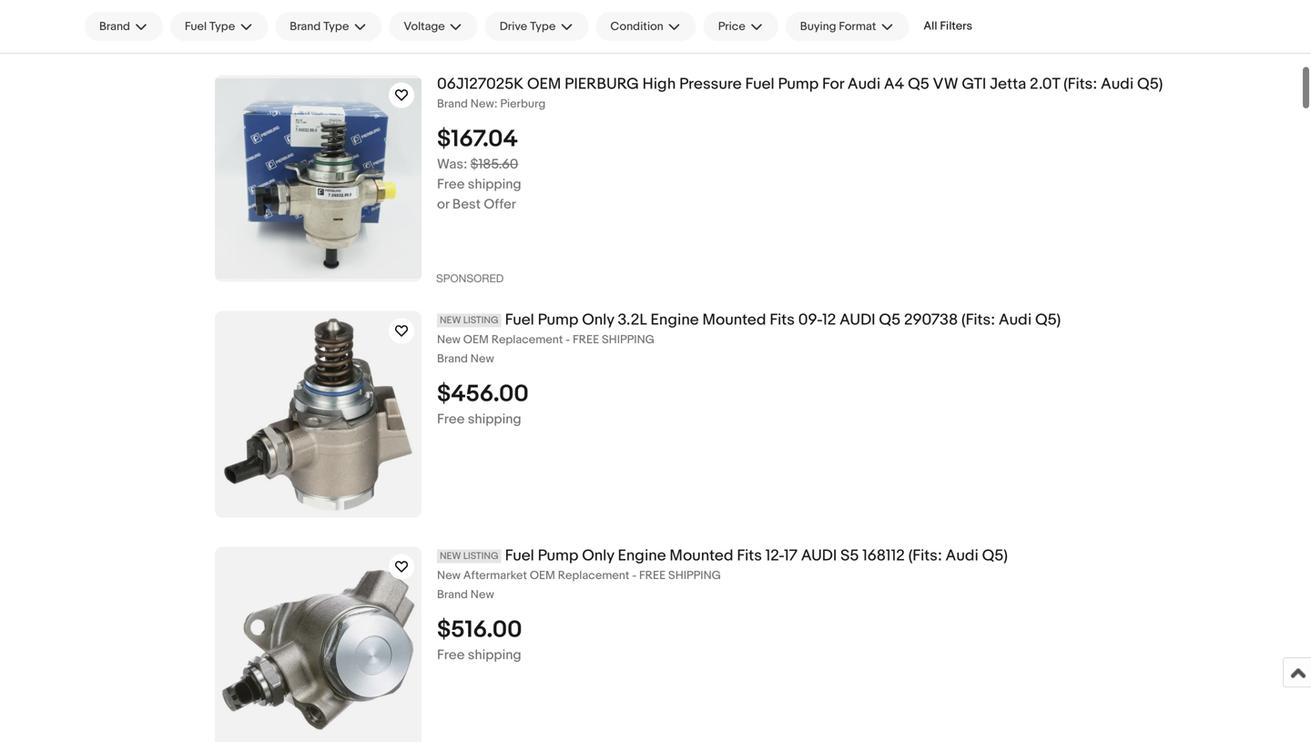 Task type: locate. For each thing, give the bounding box(es) containing it.
fuel inside dropdown button
[[185, 19, 207, 33]]

high
[[643, 75, 676, 94]]

pump inside new listing fuel pump only engine mounted fits 12-17 audi s5 168112 (fits: audi q5) new aftermarket oem replacement - free shipping brand new
[[538, 546, 579, 566]]

06j127025k oem pierburg high pressure fuel pump for audi a4 q5 vw gti jetta 2.0t (fits: audi q5) link
[[437, 75, 1297, 94]]

listing up $456.00
[[463, 315, 499, 326]]

0 horizontal spatial -
[[566, 333, 570, 347]]

brand new text field for $516.00
[[437, 588, 1297, 602]]

1 only from the top
[[582, 311, 614, 330]]

(fits: inside new listing fuel pump only engine mounted fits 12-17 audi s5 168112 (fits: audi q5) new aftermarket oem replacement - free shipping brand new
[[909, 546, 942, 566]]

listing
[[463, 315, 499, 326], [463, 551, 499, 562]]

1 horizontal spatial (fits:
[[962, 311, 995, 330]]

2 vertical spatial shipping
[[468, 647, 522, 663]]

1 horizontal spatial -
[[632, 569, 637, 583]]

New OEM Replacement - FREE SHIPPING text field
[[437, 333, 1297, 347]]

new inside 06j127025k oem pierburg high pressure fuel pump for audi a4 q5 vw gti jetta 2.0t (fits: audi q5) brand new : pierburg
[[471, 97, 494, 111]]

09-
[[798, 311, 823, 330]]

0 vertical spatial (fits:
[[1064, 75, 1098, 94]]

shipping for $456.00
[[468, 411, 522, 427]]

pierburg
[[565, 75, 639, 94]]

sponsored up 06j127025k
[[436, 36, 504, 48]]

$167.04 was: $185.60 free shipping or best offer
[[437, 125, 522, 212]]

brand inside the new listing fuel pump only 3.2l engine mounted fits 09-12 audi q5 290738 (fits: audi q5) new oem replacement - free shipping brand new
[[437, 352, 468, 366]]

type for brand type
[[323, 19, 349, 33]]

(fits: right 290738
[[962, 311, 995, 330]]

0 horizontal spatial audi
[[801, 546, 837, 566]]

0 horizontal spatial fits
[[737, 546, 762, 566]]

only inside the new listing fuel pump only 3.2l engine mounted fits 09-12 audi q5 290738 (fits: audi q5) new oem replacement - free shipping brand new
[[582, 311, 614, 330]]

0 horizontal spatial free
[[573, 333, 599, 347]]

audi up new oem replacement - free shipping 'text box'
[[840, 311, 876, 330]]

audi
[[848, 75, 881, 94], [1101, 75, 1134, 94], [999, 311, 1032, 330], [946, 546, 979, 566]]

brand new text field down the new aftermarket oem replacement - free shipping text field
[[437, 588, 1297, 602]]

0 vertical spatial q5
[[908, 75, 930, 94]]

q5)
[[1138, 75, 1163, 94], [1035, 311, 1061, 330], [982, 546, 1008, 566]]

a4
[[884, 75, 905, 94]]

(fits: inside 06j127025k oem pierburg high pressure fuel pump for audi a4 q5 vw gti jetta 2.0t (fits: audi q5) brand new : pierburg
[[1064, 75, 1098, 94]]

fuel
[[185, 19, 207, 33], [745, 75, 775, 94], [505, 311, 534, 330], [505, 546, 534, 566]]

all filters button
[[916, 12, 980, 41]]

0 horizontal spatial q5)
[[982, 546, 1008, 566]]

0 horizontal spatial shipping
[[602, 333, 655, 347]]

1 sponsored from the top
[[436, 36, 504, 48]]

audi right 290738
[[999, 311, 1032, 330]]

New Aftermarket OEM Replacement - FREE SHIPPING text field
[[437, 569, 1297, 583]]

jetta
[[990, 75, 1027, 94]]

new
[[471, 97, 494, 111], [440, 315, 461, 326], [437, 333, 461, 347], [471, 352, 494, 366], [440, 551, 461, 562], [437, 569, 461, 583], [471, 588, 494, 602]]

free inside the new listing fuel pump only 3.2l engine mounted fits 09-12 audi q5 290738 (fits: audi q5) new oem replacement - free shipping brand new
[[573, 333, 599, 347]]

audi right 17 on the right bottom of page
[[801, 546, 837, 566]]

1 vertical spatial free
[[639, 569, 666, 583]]

0 vertical spatial engine
[[651, 311, 699, 330]]

12
[[823, 311, 836, 330]]

0 vertical spatial free
[[573, 333, 599, 347]]

1 vertical spatial sponsored
[[436, 272, 504, 284]]

fits
[[770, 311, 795, 330], [737, 546, 762, 566]]

oem up $456.00
[[463, 333, 489, 347]]

free down $456.00
[[437, 411, 465, 427]]

fuel up $456.00
[[505, 311, 534, 330]]

all
[[924, 19, 938, 33]]

Brand New text field
[[437, 352, 1297, 366], [437, 588, 1297, 602]]

shipping inside the new listing fuel pump only 3.2l engine mounted fits 09-12 audi q5 290738 (fits: audi q5) new oem replacement - free shipping brand new
[[602, 333, 655, 347]]

pump for $516.00
[[538, 546, 579, 566]]

listing inside new listing fuel pump only engine mounted fits 12-17 audi s5 168112 (fits: audi q5) new aftermarket oem replacement - free shipping brand new
[[463, 551, 499, 562]]

0 vertical spatial pump
[[778, 75, 819, 94]]

1 free from the top
[[437, 176, 465, 192]]

oem inside the new listing fuel pump only 3.2l engine mounted fits 09-12 audi q5 290738 (fits: audi q5) new oem replacement - free shipping brand new
[[463, 333, 489, 347]]

for
[[822, 75, 844, 94]]

1 listing from the top
[[463, 315, 499, 326]]

free down was: at the top of the page
[[437, 176, 465, 192]]

listing inside the new listing fuel pump only 3.2l engine mounted fits 09-12 audi q5 290738 (fits: audi q5) new oem replacement - free shipping brand new
[[463, 315, 499, 326]]

0 horizontal spatial type
[[209, 19, 235, 33]]

2 vertical spatial q5)
[[982, 546, 1008, 566]]

2 only from the top
[[582, 546, 614, 566]]

2 vertical spatial (fits:
[[909, 546, 942, 566]]

brand
[[99, 19, 130, 33], [290, 19, 321, 33], [437, 97, 468, 111], [437, 352, 468, 366], [437, 588, 468, 602]]

only inside new listing fuel pump only engine mounted fits 12-17 audi s5 168112 (fits: audi q5) new aftermarket oem replacement - free shipping brand new
[[582, 546, 614, 566]]

pump
[[778, 75, 819, 94], [538, 311, 579, 330], [538, 546, 579, 566]]

replacement inside the new listing fuel pump only 3.2l engine mounted fits 09-12 audi q5 290738 (fits: audi q5) new oem replacement - free shipping brand new
[[492, 333, 563, 347]]

mounted left 09-
[[703, 311, 766, 330]]

free
[[437, 176, 465, 192], [437, 411, 465, 427], [437, 647, 465, 663]]

0 horizontal spatial (fits:
[[909, 546, 942, 566]]

buying format button
[[786, 12, 909, 41]]

brand new text field down new oem replacement - free shipping 'text box'
[[437, 352, 1297, 366]]

aftermarket
[[463, 569, 527, 583]]

0 vertical spatial replacement
[[492, 333, 563, 347]]

engine
[[651, 311, 699, 330], [618, 546, 666, 566]]

1 vertical spatial q5
[[879, 311, 901, 330]]

1 horizontal spatial q5)
[[1035, 311, 1061, 330]]

06j127025k oem pierburg high pressure fuel pump for audi a4 q5 vw gti jetta 2.0t image
[[215, 78, 422, 279]]

1 vertical spatial fits
[[737, 546, 762, 566]]

1 vertical spatial audi
[[801, 546, 837, 566]]

2 brand new text field from the top
[[437, 588, 1297, 602]]

type
[[209, 19, 235, 33], [323, 19, 349, 33], [530, 19, 556, 33]]

audi inside new listing fuel pump only engine mounted fits 12-17 audi s5 168112 (fits: audi q5) new aftermarket oem replacement - free shipping brand new
[[946, 546, 979, 566]]

0 vertical spatial mounted
[[703, 311, 766, 330]]

-
[[566, 333, 570, 347], [632, 569, 637, 583]]

(fits:
[[1064, 75, 1098, 94], [962, 311, 995, 330], [909, 546, 942, 566]]

1 vertical spatial replacement
[[558, 569, 630, 583]]

0 vertical spatial sponsored
[[436, 36, 504, 48]]

shipping down "$516.00"
[[468, 647, 522, 663]]

free
[[573, 333, 599, 347], [639, 569, 666, 583]]

q5 up new oem replacement - free shipping 'text box'
[[879, 311, 901, 330]]

fuel right brand dropdown button
[[185, 19, 207, 33]]

brand button
[[85, 12, 163, 41]]

q5
[[908, 75, 930, 94], [879, 311, 901, 330]]

0 vertical spatial audi
[[840, 311, 876, 330]]

only
[[582, 311, 614, 330], [582, 546, 614, 566]]

q5 right 'a4' on the top of page
[[908, 75, 930, 94]]

06j127025k
[[437, 75, 524, 94]]

0 vertical spatial shipping
[[468, 176, 522, 192]]

drive type
[[500, 19, 556, 33]]

fuel pump only engine mounted fits 12-17 audi s5 168112 image
[[215, 547, 422, 742]]

1 vertical spatial mounted
[[670, 546, 734, 566]]

1 horizontal spatial shipping
[[669, 569, 721, 583]]

oem inside new listing fuel pump only engine mounted fits 12-17 audi s5 168112 (fits: audi q5) new aftermarket oem replacement - free shipping brand new
[[530, 569, 555, 583]]

0 vertical spatial free
[[437, 176, 465, 192]]

2.0t
[[1030, 75, 1060, 94]]

1 vertical spatial oem
[[463, 333, 489, 347]]

2 horizontal spatial type
[[530, 19, 556, 33]]

(fits: inside the new listing fuel pump only 3.2l engine mounted fits 09-12 audi q5 290738 (fits: audi q5) new oem replacement - free shipping brand new
[[962, 311, 995, 330]]

0 vertical spatial listing
[[463, 315, 499, 326]]

1 vertical spatial shipping
[[468, 411, 522, 427]]

0 vertical spatial -
[[566, 333, 570, 347]]

free inside $516.00 free shipping
[[437, 647, 465, 663]]

sponsored down best
[[436, 272, 504, 284]]

free down "$516.00"
[[437, 647, 465, 663]]

shipping down $185.60
[[468, 176, 522, 192]]

2 shipping from the top
[[468, 411, 522, 427]]

3 type from the left
[[530, 19, 556, 33]]

3.2l
[[618, 311, 647, 330]]

fuel inside 06j127025k oem pierburg high pressure fuel pump for audi a4 q5 vw gti jetta 2.0t (fits: audi q5) brand new : pierburg
[[745, 75, 775, 94]]

- inside new listing fuel pump only engine mounted fits 12-17 audi s5 168112 (fits: audi q5) new aftermarket oem replacement - free shipping brand new
[[632, 569, 637, 583]]

pump inside the new listing fuel pump only 3.2l engine mounted fits 09-12 audi q5 290738 (fits: audi q5) new oem replacement - free shipping brand new
[[538, 311, 579, 330]]

pierburg
[[500, 97, 546, 111]]

shipping inside new listing fuel pump only engine mounted fits 12-17 audi s5 168112 (fits: audi q5) new aftermarket oem replacement - free shipping brand new
[[669, 569, 721, 583]]

3 shipping from the top
[[468, 647, 522, 663]]

audi right 168112
[[946, 546, 979, 566]]

pump for $456.00
[[538, 311, 579, 330]]

2 vertical spatial pump
[[538, 546, 579, 566]]

oem up pierburg
[[527, 75, 561, 94]]

1 vertical spatial pump
[[538, 311, 579, 330]]

type for drive type
[[530, 19, 556, 33]]

None text field
[[437, 97, 1297, 111]]

shipping
[[468, 176, 522, 192], [468, 411, 522, 427], [468, 647, 522, 663]]

1 horizontal spatial q5
[[908, 75, 930, 94]]

0 vertical spatial oem
[[527, 75, 561, 94]]

$516.00
[[437, 616, 522, 644]]

0 vertical spatial only
[[582, 311, 614, 330]]

fits left 12-
[[737, 546, 762, 566]]

audi
[[840, 311, 876, 330], [801, 546, 837, 566]]

2 horizontal spatial q5)
[[1138, 75, 1163, 94]]

0 vertical spatial fits
[[770, 311, 795, 330]]

1 horizontal spatial fits
[[770, 311, 795, 330]]

mounted
[[703, 311, 766, 330], [670, 546, 734, 566]]

pump inside 06j127025k oem pierburg high pressure fuel pump for audi a4 q5 vw gti jetta 2.0t (fits: audi q5) brand new : pierburg
[[778, 75, 819, 94]]

1 vertical spatial -
[[632, 569, 637, 583]]

1 type from the left
[[209, 19, 235, 33]]

listing up aftermarket
[[463, 551, 499, 562]]

2 free from the top
[[437, 411, 465, 427]]

fuel up aftermarket
[[505, 546, 534, 566]]

fuel right pressure
[[745, 75, 775, 94]]

none text field containing brand new
[[437, 97, 1297, 111]]

2 vertical spatial oem
[[530, 569, 555, 583]]

shipping
[[602, 333, 655, 347], [669, 569, 721, 583]]

- inside the new listing fuel pump only 3.2l engine mounted fits 09-12 audi q5 290738 (fits: audi q5) new oem replacement - free shipping brand new
[[566, 333, 570, 347]]

1 vertical spatial listing
[[463, 551, 499, 562]]

1 vertical spatial (fits:
[[962, 311, 995, 330]]

mounted inside the new listing fuel pump only 3.2l engine mounted fits 09-12 audi q5 290738 (fits: audi q5) new oem replacement - free shipping brand new
[[703, 311, 766, 330]]

shipping for $456.00
[[602, 333, 655, 347]]

shipping inside $456.00 free shipping
[[468, 411, 522, 427]]

free for $516.00
[[437, 647, 465, 663]]

1 horizontal spatial audi
[[840, 311, 876, 330]]

shipping down $456.00
[[468, 411, 522, 427]]

oem right aftermarket
[[530, 569, 555, 583]]

- for $516.00
[[632, 569, 637, 583]]

2 vertical spatial free
[[437, 647, 465, 663]]

free inside $456.00 free shipping
[[437, 411, 465, 427]]

buying format
[[800, 19, 876, 33]]

290738
[[904, 311, 958, 330]]

shipping inside $516.00 free shipping
[[468, 647, 522, 663]]

fits left 09-
[[770, 311, 795, 330]]

1 brand new text field from the top
[[437, 352, 1297, 366]]

0 vertical spatial brand new text field
[[437, 352, 1297, 366]]

1 horizontal spatial type
[[323, 19, 349, 33]]

brand type button
[[275, 12, 382, 41]]

condition
[[611, 19, 664, 33]]

(fits: right 2.0t
[[1064, 75, 1098, 94]]

1 horizontal spatial free
[[639, 569, 666, 583]]

2 type from the left
[[323, 19, 349, 33]]

1 vertical spatial only
[[582, 546, 614, 566]]

1 vertical spatial free
[[437, 411, 465, 427]]

engine inside new listing fuel pump only engine mounted fits 12-17 audi s5 168112 (fits: audi q5) new aftermarket oem replacement - free shipping brand new
[[618, 546, 666, 566]]

oem inside 06j127025k oem pierburg high pressure fuel pump for audi a4 q5 vw gti jetta 2.0t (fits: audi q5) brand new : pierburg
[[527, 75, 561, 94]]

format
[[839, 19, 876, 33]]

0 vertical spatial shipping
[[602, 333, 655, 347]]

0 vertical spatial q5)
[[1138, 75, 1163, 94]]

filters
[[940, 19, 973, 33]]

replacement for $516.00
[[558, 569, 630, 583]]

2 horizontal spatial (fits:
[[1064, 75, 1098, 94]]

q5) inside 06j127025k oem pierburg high pressure fuel pump for audi a4 q5 vw gti jetta 2.0t (fits: audi q5) brand new : pierburg
[[1138, 75, 1163, 94]]

oem
[[527, 75, 561, 94], [463, 333, 489, 347], [530, 569, 555, 583]]

(fits: right 168112
[[909, 546, 942, 566]]

1 vertical spatial brand new text field
[[437, 588, 1297, 602]]

fuel pump only 3.2l engine mounted fits 09-12 audi q5 290738 image
[[215, 311, 422, 518]]

was:
[[437, 156, 467, 172]]

free inside new listing fuel pump only engine mounted fits 12-17 audi s5 168112 (fits: audi q5) new aftermarket oem replacement - free shipping brand new
[[639, 569, 666, 583]]

brand type
[[290, 19, 349, 33]]

mounted left 12-
[[670, 546, 734, 566]]

or
[[437, 196, 449, 212]]

0 horizontal spatial q5
[[879, 311, 901, 330]]

replacement
[[492, 333, 563, 347], [558, 569, 630, 583]]

sponsored
[[436, 36, 504, 48], [436, 272, 504, 284]]

1 vertical spatial shipping
[[669, 569, 721, 583]]

2 listing from the top
[[463, 551, 499, 562]]

1 shipping from the top
[[468, 176, 522, 192]]

fuel inside new listing fuel pump only engine mounted fits 12-17 audi s5 168112 (fits: audi q5) new aftermarket oem replacement - free shipping brand new
[[505, 546, 534, 566]]

3 free from the top
[[437, 647, 465, 663]]

1 vertical spatial engine
[[618, 546, 666, 566]]

$456.00
[[437, 380, 529, 408]]

1 vertical spatial q5)
[[1035, 311, 1061, 330]]

replacement inside new listing fuel pump only engine mounted fits 12-17 audi s5 168112 (fits: audi q5) new aftermarket oem replacement - free shipping brand new
[[558, 569, 630, 583]]



Task type: describe. For each thing, give the bounding box(es) containing it.
q5) inside new listing fuel pump only engine mounted fits 12-17 audi s5 168112 (fits: audi q5) new aftermarket oem replacement - free shipping brand new
[[982, 546, 1008, 566]]

fits inside the new listing fuel pump only 3.2l engine mounted fits 09-12 audi q5 290738 (fits: audi q5) new oem replacement - free shipping brand new
[[770, 311, 795, 330]]

fuel inside the new listing fuel pump only 3.2l engine mounted fits 09-12 audi q5 290738 (fits: audi q5) new oem replacement - free shipping brand new
[[505, 311, 534, 330]]

shipping for $516.00
[[468, 647, 522, 663]]

only for $456.00
[[582, 311, 614, 330]]

- for $456.00
[[566, 333, 570, 347]]

$516.00 free shipping
[[437, 616, 522, 663]]

q5 inside the new listing fuel pump only 3.2l engine mounted fits 09-12 audi q5 290738 (fits: audi q5) new oem replacement - free shipping brand new
[[879, 311, 901, 330]]

12-
[[766, 546, 784, 566]]

voltage button
[[389, 12, 478, 41]]

free inside $167.04 was: $185.60 free shipping or best offer
[[437, 176, 465, 192]]

audi inside the new listing fuel pump only 3.2l engine mounted fits 09-12 audi q5 290738 (fits: audi q5) new oem replacement - free shipping brand new
[[999, 311, 1032, 330]]

new listing fuel pump only engine mounted fits 12-17 audi s5 168112 (fits: audi q5) new aftermarket oem replacement - free shipping brand new
[[437, 546, 1008, 602]]

168112
[[863, 546, 905, 566]]

q5 inside 06j127025k oem pierburg high pressure fuel pump for audi a4 q5 vw gti jetta 2.0t (fits: audi q5) brand new : pierburg
[[908, 75, 930, 94]]

free for $456.00
[[573, 333, 599, 347]]

audi inside new listing fuel pump only engine mounted fits 12-17 audi s5 168112 (fits: audi q5) new aftermarket oem replacement - free shipping brand new
[[801, 546, 837, 566]]

only for $516.00
[[582, 546, 614, 566]]

brand inside brand type dropdown button
[[290, 19, 321, 33]]

buying
[[800, 19, 837, 33]]

06j127025k oem pierburg high pressure fuel pump for audi a4 q5 vw gti jetta 2.0t (fits: audi q5) brand new : pierburg
[[437, 75, 1163, 111]]

fits inside new listing fuel pump only engine mounted fits 12-17 audi s5 168112 (fits: audi q5) new aftermarket oem replacement - free shipping brand new
[[737, 546, 762, 566]]

$167.04
[[437, 125, 518, 153]]

q5) inside the new listing fuel pump only 3.2l engine mounted fits 09-12 audi q5 290738 (fits: audi q5) new oem replacement - free shipping brand new
[[1035, 311, 1061, 330]]

brand inside new listing fuel pump only engine mounted fits 12-17 audi s5 168112 (fits: audi q5) new aftermarket oem replacement - free shipping brand new
[[437, 588, 468, 602]]

fuel type
[[185, 19, 235, 33]]

fuel type button
[[170, 12, 268, 41]]

brand inside brand dropdown button
[[99, 19, 130, 33]]

voltage
[[404, 19, 445, 33]]

$185.60
[[471, 156, 518, 172]]

audi left 'a4' on the top of page
[[848, 75, 881, 94]]

all filters
[[924, 19, 973, 33]]

best
[[452, 196, 481, 212]]

free for $456.00
[[437, 411, 465, 427]]

shipping for $516.00
[[669, 569, 721, 583]]

listing for $516.00
[[463, 551, 499, 562]]

offer
[[484, 196, 516, 212]]

type for fuel type
[[209, 19, 235, 33]]

drive
[[500, 19, 527, 33]]

:
[[494, 97, 498, 111]]

condition button
[[596, 12, 696, 41]]

free for $516.00
[[639, 569, 666, 583]]

$456.00 free shipping
[[437, 380, 529, 427]]

pressure
[[679, 75, 742, 94]]

s5
[[841, 546, 859, 566]]

vw
[[933, 75, 959, 94]]

shipping inside $167.04 was: $185.60 free shipping or best offer
[[468, 176, 522, 192]]

17
[[784, 546, 798, 566]]

brand inside 06j127025k oem pierburg high pressure fuel pump for audi a4 q5 vw gti jetta 2.0t (fits: audi q5) brand new : pierburg
[[437, 97, 468, 111]]

price button
[[704, 12, 778, 41]]

gti
[[962, 75, 987, 94]]

replacement for $456.00
[[492, 333, 563, 347]]

listing for $456.00
[[463, 315, 499, 326]]

audi right 2.0t
[[1101, 75, 1134, 94]]

brand new text field for $456.00
[[437, 352, 1297, 366]]

price
[[718, 19, 746, 33]]

new listing fuel pump only 3.2l engine mounted fits 09-12 audi q5 290738 (fits: audi q5) new oem replacement - free shipping brand new
[[437, 311, 1061, 366]]

oem for $516.00
[[530, 569, 555, 583]]

engine inside the new listing fuel pump only 3.2l engine mounted fits 09-12 audi q5 290738 (fits: audi q5) new oem replacement - free shipping brand new
[[651, 311, 699, 330]]

audi inside the new listing fuel pump only 3.2l engine mounted fits 09-12 audi q5 290738 (fits: audi q5) new oem replacement - free shipping brand new
[[840, 311, 876, 330]]

drive type button
[[485, 12, 589, 41]]

mounted inside new listing fuel pump only engine mounted fits 12-17 audi s5 168112 (fits: audi q5) new aftermarket oem replacement - free shipping brand new
[[670, 546, 734, 566]]

oem for $456.00
[[463, 333, 489, 347]]

2 sponsored from the top
[[436, 272, 504, 284]]



Task type: vqa. For each thing, say whether or not it's contained in the screenshot.
Vacuums 'link'
no



